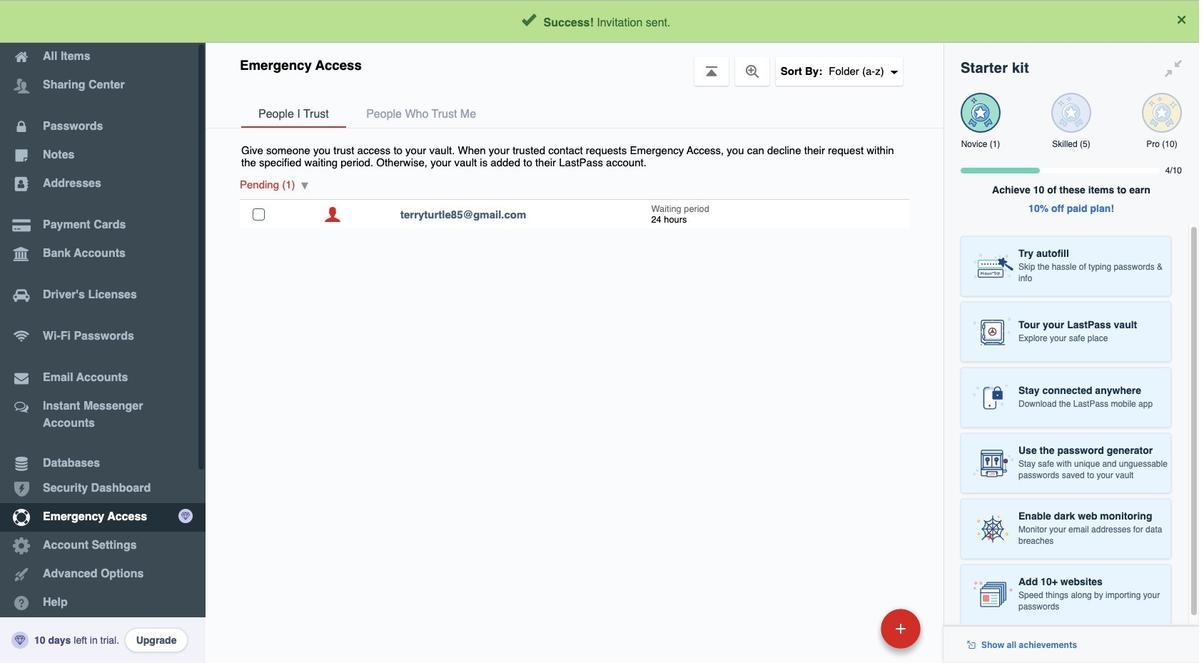 Task type: vqa. For each thing, say whether or not it's contained in the screenshot.
the New item icon
yes



Task type: locate. For each thing, give the bounding box(es) containing it.
new item navigation
[[876, 605, 930, 663]]

alert
[[0, 0, 1200, 43]]

main navigation navigation
[[0, 0, 206, 663]]

Search search field
[[344, 6, 915, 37]]

new item image
[[896, 624, 906, 634]]



Task type: describe. For each thing, give the bounding box(es) containing it.
search people I trust text field
[[344, 6, 915, 37]]

vault options navigation
[[206, 43, 944, 86]]



